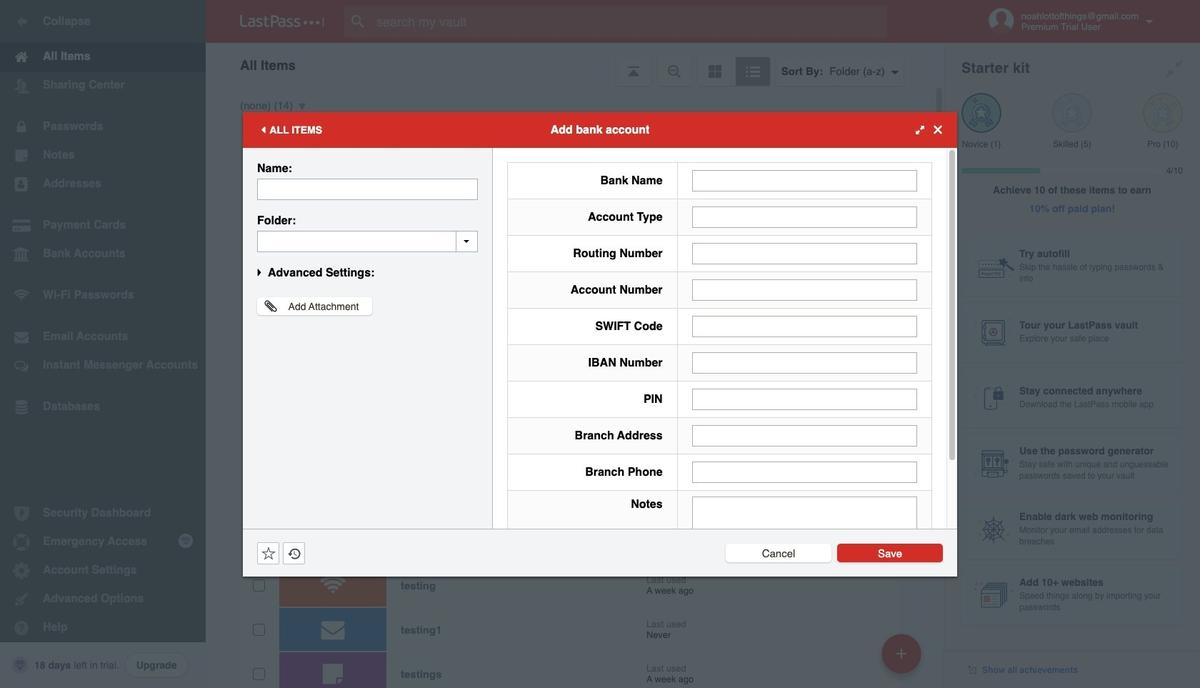 Task type: describe. For each thing, give the bounding box(es) containing it.
Search search field
[[344, 6, 916, 37]]

new item navigation
[[877, 630, 931, 688]]

new item image
[[897, 649, 907, 659]]



Task type: vqa. For each thing, say whether or not it's contained in the screenshot.
alert
no



Task type: locate. For each thing, give the bounding box(es) containing it.
search my vault text field
[[344, 6, 916, 37]]

lastpass image
[[240, 15, 324, 28]]

dialog
[[243, 112, 958, 594]]

None text field
[[692, 170, 918, 191], [257, 178, 478, 200], [257, 230, 478, 252], [692, 243, 918, 264], [692, 279, 918, 301], [692, 352, 918, 373], [692, 388, 918, 410], [692, 461, 918, 483], [692, 496, 918, 585], [692, 170, 918, 191], [257, 178, 478, 200], [257, 230, 478, 252], [692, 243, 918, 264], [692, 279, 918, 301], [692, 352, 918, 373], [692, 388, 918, 410], [692, 461, 918, 483], [692, 496, 918, 585]]

None text field
[[692, 206, 918, 228], [692, 316, 918, 337], [692, 425, 918, 446], [692, 206, 918, 228], [692, 316, 918, 337], [692, 425, 918, 446]]

vault options navigation
[[206, 43, 945, 86]]

main navigation navigation
[[0, 0, 206, 688]]



